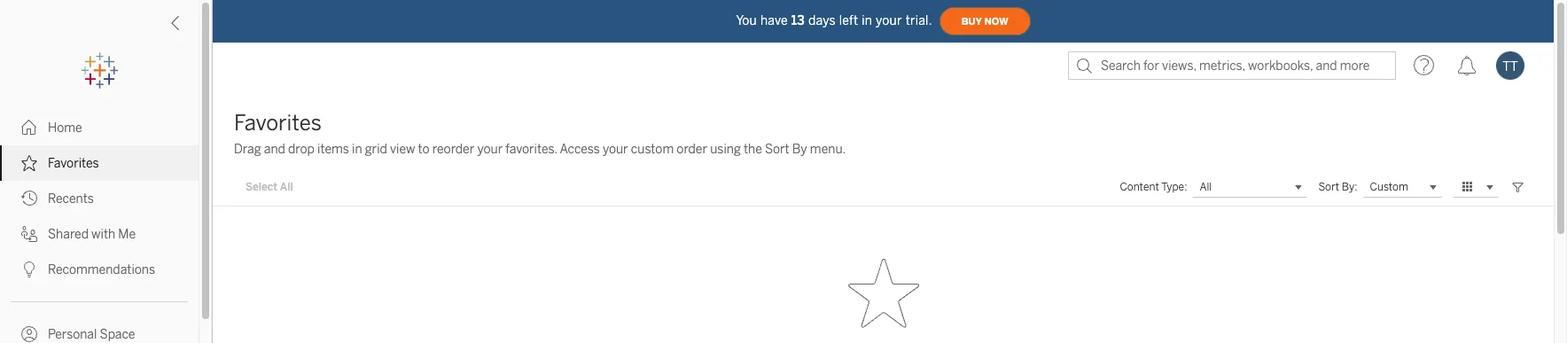 Task type: describe. For each thing, give the bounding box(es) containing it.
by text only_f5he34f image for recommendations
[[21, 262, 37, 278]]

you have 13 days left in your trial.
[[736, 13, 933, 28]]

by text only_f5he34f image for favorites
[[21, 155, 37, 171]]

recommendations link
[[0, 252, 199, 287]]

the
[[744, 142, 763, 157]]

left
[[840, 13, 859, 28]]

recents link
[[0, 181, 199, 216]]

days
[[809, 13, 836, 28]]

by text only_f5he34f image for shared with me
[[21, 226, 37, 242]]

by text only_f5he34f image for personal space
[[21, 326, 37, 342]]

home
[[48, 121, 82, 136]]

me
[[118, 227, 136, 242]]

by:
[[1342, 181, 1358, 193]]

recents
[[48, 192, 94, 207]]

1 horizontal spatial sort
[[1319, 181, 1340, 193]]

drag
[[234, 142, 261, 157]]

order
[[677, 142, 708, 157]]

custom
[[631, 142, 674, 157]]

have
[[761, 13, 788, 28]]

buy now
[[962, 16, 1009, 27]]

trial.
[[906, 13, 933, 28]]

home link
[[0, 110, 199, 145]]

menu.
[[810, 142, 846, 157]]

content
[[1120, 181, 1160, 193]]

view
[[390, 142, 415, 157]]

with
[[91, 227, 115, 242]]

main navigation. press the up and down arrow keys to access links. element
[[0, 110, 199, 343]]

in for you
[[862, 13, 873, 28]]

all
[[280, 181, 293, 193]]

select all
[[246, 181, 293, 193]]

using
[[711, 142, 741, 157]]

favorites.
[[506, 142, 558, 157]]

items
[[317, 142, 349, 157]]

shared with me link
[[0, 216, 199, 252]]

personal space
[[48, 327, 135, 342]]

personal space link
[[0, 317, 199, 343]]

favorites for favorites
[[48, 156, 99, 171]]



Task type: locate. For each thing, give the bounding box(es) containing it.
to
[[418, 142, 430, 157]]

favorites up recents at left bottom
[[48, 156, 99, 171]]

in
[[862, 13, 873, 28], [352, 142, 362, 157]]

by text only_f5he34f image
[[21, 155, 37, 171], [21, 262, 37, 278]]

personal
[[48, 327, 97, 342]]

by text only_f5he34f image inside favorites link
[[21, 155, 37, 171]]

by text only_f5he34f image for home
[[21, 120, 37, 136]]

in left grid
[[352, 142, 362, 157]]

sort left the by:
[[1319, 181, 1340, 193]]

1 by text only_f5he34f image from the top
[[21, 155, 37, 171]]

you
[[736, 13, 757, 28]]

by text only_f5he34f image left personal
[[21, 326, 37, 342]]

your left trial.
[[876, 13, 902, 28]]

buy now button
[[940, 7, 1031, 35]]

in for favorites
[[352, 142, 362, 157]]

by text only_f5he34f image down home link
[[21, 155, 37, 171]]

in inside favorites drag and drop items in grid view to reorder your favorites. access your custom order using the sort by menu.
[[352, 142, 362, 157]]

by text only_f5he34f image inside recents link
[[21, 191, 37, 207]]

now
[[985, 16, 1009, 27]]

select
[[246, 181, 278, 193]]

and
[[264, 142, 285, 157]]

0 horizontal spatial in
[[352, 142, 362, 157]]

favorites for favorites drag and drop items in grid view to reorder your favorites. access your custom order using the sort by menu.
[[234, 110, 322, 136]]

1 horizontal spatial your
[[603, 142, 628, 157]]

1 by text only_f5he34f image from the top
[[21, 120, 37, 136]]

by text only_f5he34f image for recents
[[21, 191, 37, 207]]

1 vertical spatial by text only_f5he34f image
[[21, 262, 37, 278]]

by text only_f5he34f image inside recommendations link
[[21, 262, 37, 278]]

by text only_f5he34f image left shared
[[21, 226, 37, 242]]

2 horizontal spatial your
[[876, 13, 902, 28]]

by
[[793, 142, 808, 157]]

by text only_f5he34f image inside home link
[[21, 120, 37, 136]]

shared
[[48, 227, 89, 242]]

0 vertical spatial by text only_f5he34f image
[[21, 155, 37, 171]]

0 vertical spatial favorites
[[234, 110, 322, 136]]

1 vertical spatial sort
[[1319, 181, 1340, 193]]

your right access
[[603, 142, 628, 157]]

drop
[[288, 142, 315, 157]]

by text only_f5he34f image
[[21, 120, 37, 136], [21, 191, 37, 207], [21, 226, 37, 242], [21, 326, 37, 342]]

1 vertical spatial in
[[352, 142, 362, 157]]

0 horizontal spatial your
[[477, 142, 503, 157]]

1 horizontal spatial in
[[862, 13, 873, 28]]

shared with me
[[48, 227, 136, 242]]

access
[[560, 142, 600, 157]]

content type:
[[1120, 181, 1188, 193]]

favorites link
[[0, 145, 199, 181]]

sort by:
[[1319, 181, 1358, 193]]

13
[[792, 13, 805, 28]]

buy
[[962, 16, 982, 27]]

by text only_f5he34f image left recents at left bottom
[[21, 191, 37, 207]]

your
[[876, 13, 902, 28], [477, 142, 503, 157], [603, 142, 628, 157]]

1 horizontal spatial favorites
[[234, 110, 322, 136]]

reorder
[[433, 142, 475, 157]]

by text only_f5he34f image left recommendations
[[21, 262, 37, 278]]

type:
[[1162, 181, 1188, 193]]

3 by text only_f5he34f image from the top
[[21, 226, 37, 242]]

4 by text only_f5he34f image from the top
[[21, 326, 37, 342]]

0 vertical spatial in
[[862, 13, 873, 28]]

select all button
[[234, 176, 305, 198]]

by text only_f5he34f image inside shared with me link
[[21, 226, 37, 242]]

your right reorder
[[477, 142, 503, 157]]

0 horizontal spatial favorites
[[48, 156, 99, 171]]

favorites up and
[[234, 110, 322, 136]]

2 by text only_f5he34f image from the top
[[21, 191, 37, 207]]

favorites inside favorites drag and drop items in grid view to reorder your favorites. access your custom order using the sort by menu.
[[234, 110, 322, 136]]

sort
[[765, 142, 790, 157], [1319, 181, 1340, 193]]

recommendations
[[48, 262, 155, 278]]

by text only_f5he34f image left home
[[21, 120, 37, 136]]

0 horizontal spatial sort
[[765, 142, 790, 157]]

grid
[[365, 142, 387, 157]]

favorites
[[234, 110, 322, 136], [48, 156, 99, 171]]

space
[[100, 327, 135, 342]]

sort inside favorites drag and drop items in grid view to reorder your favorites. access your custom order using the sort by menu.
[[765, 142, 790, 157]]

favorites inside main navigation. press the up and down arrow keys to access links. element
[[48, 156, 99, 171]]

by text only_f5he34f image inside personal space link
[[21, 326, 37, 342]]

0 vertical spatial sort
[[765, 142, 790, 157]]

1 vertical spatial favorites
[[48, 156, 99, 171]]

favorites drag and drop items in grid view to reorder your favorites. access your custom order using the sort by menu.
[[234, 110, 846, 157]]

navigation panel element
[[0, 53, 199, 343]]

2 by text only_f5he34f image from the top
[[21, 262, 37, 278]]

in right left
[[862, 13, 873, 28]]

sort left by
[[765, 142, 790, 157]]



Task type: vqa. For each thing, say whether or not it's contained in the screenshot.
Recents link
yes



